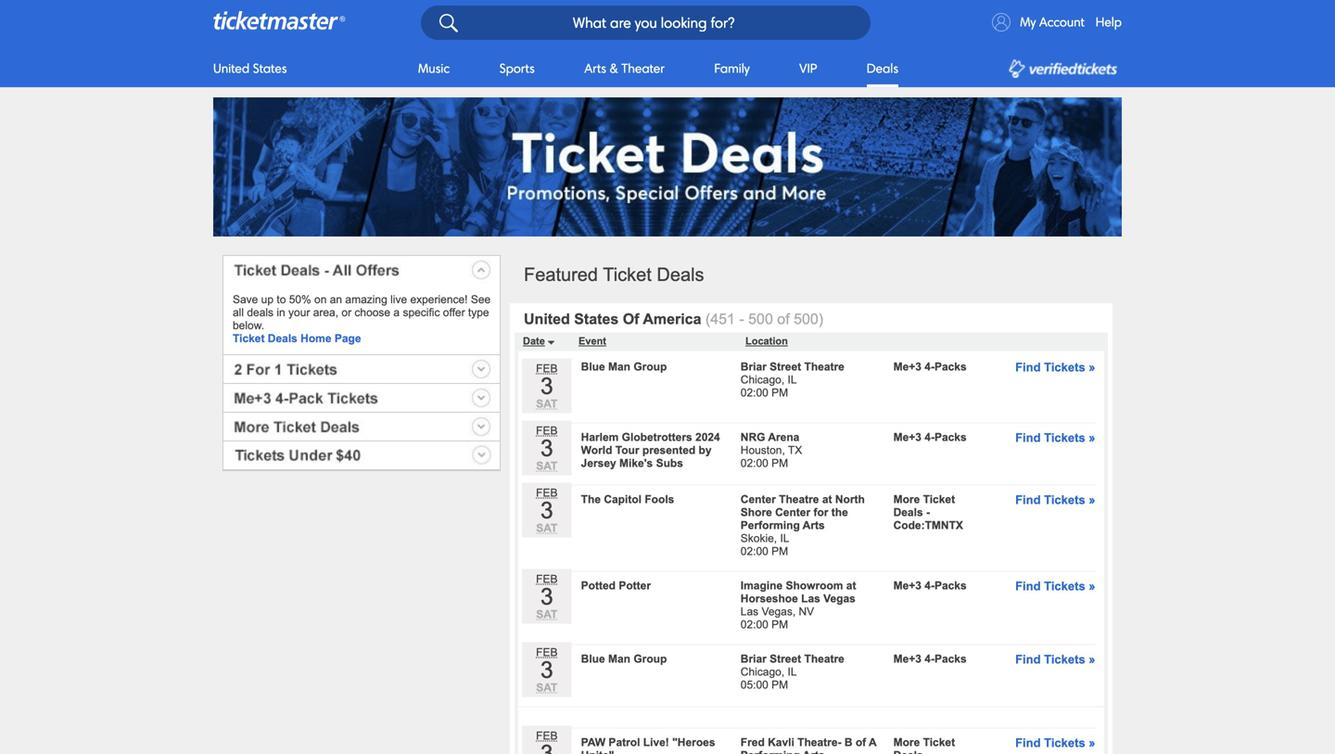 Task type: locate. For each thing, give the bounding box(es) containing it.
at inside imagine showroom at horseshoe las vegas las vegas, nv 02:00 pm
[[847, 579, 856, 592]]

feb 3 sat for center theatre at north shore center for the performing arts skokie, il 02:00 pm
[[536, 486, 558, 534]]

ticket deals home page image
[[224, 256, 500, 284]]

02:00
[[741, 386, 769, 399], [741, 457, 769, 469], [741, 545, 769, 557], [741, 618, 769, 631]]

2 feb from the top
[[536, 424, 558, 437]]

- left 500
[[740, 311, 744, 327]]

briar street theatre chicago, il 02:00 pm
[[741, 360, 845, 399]]

50%
[[289, 293, 311, 306]]

tickets » for briar street theatre chicago, il 02:00 pm
[[1044, 360, 1096, 374]]

arts left &
[[585, 61, 607, 76]]

5 sat from the top
[[536, 681, 558, 694]]

chicago, for 02:00
[[741, 373, 785, 386]]

find tickets » link for briar street theatre chicago, il 02:00 pm
[[991, 360, 1096, 375]]

1 packs from the top
[[935, 360, 967, 373]]

02:00 down vegas, on the bottom right of the page
[[741, 618, 769, 631]]

5 feb from the top
[[536, 646, 558, 658]]

chicago, down location
[[741, 373, 785, 386]]

performing down kavli
[[741, 749, 800, 754]]

man down potted potter
[[608, 652, 631, 665]]

ticket for featured ticket deals
[[603, 264, 652, 285]]

deals inside save up to 50% on an amazing live experience! see all deals in your area, or choose a specific offer type below. ticket deals home page
[[268, 332, 298, 345]]

live!
[[643, 736, 669, 748]]

briar inside the briar street theatre chicago, il 02:00 pm
[[741, 360, 767, 373]]

3 for center theatre at north shore center for the performing arts skokie, il 02:00 pm
[[541, 498, 553, 524]]

1 me+3 4-packs from the top
[[894, 360, 967, 373]]

group
[[634, 360, 667, 373], [634, 652, 667, 665]]

find tickets » for imagine showroom at horseshoe las vegas las vegas, nv 02:00 pm
[[1016, 579, 1096, 593]]

0 vertical spatial briar
[[741, 360, 767, 373]]

il inside center theatre at north shore center for the performing arts skokie, il 02:00 pm
[[780, 532, 790, 544]]

theatre-
[[798, 736, 842, 748]]

blue down the event
[[581, 360, 605, 373]]

4 tickets » from the top
[[1044, 579, 1096, 593]]

3 tickets » from the top
[[1044, 493, 1096, 507]]

2 packs from the top
[[935, 431, 967, 443]]

il
[[788, 373, 797, 386], [780, 532, 790, 544], [788, 665, 797, 678]]

group for briar street theatre chicago, il 05:00 pm
[[634, 652, 667, 665]]

5 3 from the top
[[541, 657, 553, 683]]

at up vegas
[[847, 579, 856, 592]]

find for briar street theatre chicago, il 02:00 pm
[[1016, 360, 1041, 374]]

1 man from the top
[[608, 360, 631, 373]]

- up code:tmntx
[[926, 506, 930, 518]]

1 vertical spatial more
[[894, 736, 920, 748]]

my account
[[1020, 14, 1085, 30]]

arts inside center theatre at north shore center for the performing arts skokie, il 02:00 pm
[[803, 519, 825, 531]]

at inside center theatre at north shore center for the performing arts skokie, il 02:00 pm
[[822, 493, 832, 505]]

feb for center theatre at north shore center for the performing arts skokie, il 02:00 pm
[[536, 486, 558, 499]]

of left a
[[856, 736, 866, 748]]

4 me+3 4-packs from the top
[[894, 652, 967, 665]]

02:00 down skokie,
[[741, 545, 769, 557]]

1 chicago, from the top
[[741, 373, 785, 386]]

packs for nrg arena houston, tx 02:00 pm
[[935, 431, 967, 443]]

a
[[869, 736, 877, 748]]

man for briar street theatre chicago, il 02:00 pm
[[608, 360, 631, 373]]

find tickets » for briar street theatre chicago, il 05:00 pm
[[1016, 652, 1096, 666]]

2 street from the top
[[770, 652, 801, 665]]

las
[[801, 592, 821, 605], [741, 605, 759, 618]]

sat for nrg arena houston, tx 02:00 pm
[[536, 460, 558, 472]]

2 performing from the top
[[741, 749, 800, 754]]

1 find tickets » link from the top
[[991, 360, 1096, 375]]

pm inside the briar street theatre chicago, il 02:00 pm
[[772, 386, 788, 399]]

0 horizontal spatial arts
[[585, 61, 607, 76]]

1 3 from the top
[[541, 373, 553, 399]]

street down vegas, on the bottom right of the page
[[770, 652, 801, 665]]

me+3 for nrg arena houston, tx 02:00 pm
[[894, 431, 922, 443]]

states up the event
[[574, 311, 619, 327]]

paw patrol live! "heroes unite" link
[[581, 736, 732, 754]]

3 4- from the top
[[925, 579, 935, 592]]

deals link
[[867, 50, 899, 87]]

&
[[610, 61, 618, 76]]

02:00 inside center theatre at north shore center for the performing arts skokie, il 02:00 pm
[[741, 545, 769, 557]]

arts down for
[[803, 519, 825, 531]]

united up date
[[524, 311, 570, 327]]

3 feb from the top
[[536, 486, 558, 499]]

2 3 from the top
[[541, 435, 553, 461]]

states for united states of america (451 - 500 of 500)
[[574, 311, 619, 327]]

me+3 4-packs for briar street theatre chicago, il 02:00 pm
[[894, 360, 967, 373]]

02:00 up nrg
[[741, 386, 769, 399]]

blue man group link down america
[[581, 360, 732, 373]]

1 find tickets » from the top
[[1016, 360, 1096, 374]]

1 horizontal spatial -
[[926, 506, 930, 518]]

united down ticketmaster tickets image
[[213, 61, 250, 76]]

1 vertical spatial at
[[847, 579, 856, 592]]

deals
[[867, 61, 899, 76], [657, 264, 704, 285], [268, 332, 298, 345], [894, 506, 923, 518], [894, 749, 923, 754]]

1 briar from the top
[[741, 360, 767, 373]]

il right skokie,
[[780, 532, 790, 544]]

jersey
[[581, 457, 616, 469]]

tickets » for center theatre at north shore center for the performing arts skokie, il 02:00 pm
[[1044, 493, 1096, 507]]

1 vertical spatial il
[[780, 532, 790, 544]]

-
[[740, 311, 744, 327], [926, 506, 930, 518]]

2 man from the top
[[608, 652, 631, 665]]

man
[[608, 360, 631, 373], [608, 652, 631, 665]]

1 vertical spatial theatre
[[779, 493, 819, 505]]

1 feb 3 sat from the top
[[536, 362, 558, 410]]

potter
[[619, 579, 651, 592]]

3 sat from the top
[[536, 522, 558, 534]]

theatre for briar street theatre chicago, il 05:00 pm
[[805, 652, 845, 665]]

chicago, inside the briar street theatre chicago, il 02:00 pm
[[741, 373, 785, 386]]

1 vertical spatial performing
[[741, 749, 800, 754]]

il down vegas, on the bottom right of the page
[[788, 665, 797, 678]]

packs for briar street theatre chicago, il 02:00 pm
[[935, 360, 967, 373]]

feb for imagine showroom at horseshoe las vegas las vegas, nv 02:00 pm
[[536, 573, 558, 585]]

sat for center theatre at north shore center for the performing arts skokie, il 02:00 pm
[[536, 522, 558, 534]]

houston,
[[741, 444, 785, 456]]

1 vertical spatial states
[[574, 311, 619, 327]]

save
[[233, 293, 258, 306]]

1 vertical spatial blue man group link
[[581, 652, 732, 665]]

see more ticket deals image
[[224, 413, 500, 441]]

4- for briar street theatre chicago, il 05:00 pm
[[925, 652, 935, 665]]

0 vertical spatial of
[[777, 311, 790, 327]]

3 find tickets » from the top
[[1016, 493, 1096, 507]]

of right 500
[[777, 311, 790, 327]]

packs for briar street theatre chicago, il 05:00 pm
[[935, 652, 967, 665]]

tour
[[616, 444, 640, 456]]

states
[[253, 61, 287, 76], [574, 311, 619, 327]]

blue man group down potted potter
[[581, 652, 667, 665]]

las down horseshoe
[[741, 605, 759, 618]]

blue man group link down the potted potter link
[[581, 652, 732, 665]]

arts inside navigation
[[585, 61, 607, 76]]

0 vertical spatial blue man group link
[[581, 360, 732, 373]]

of
[[777, 311, 790, 327], [856, 736, 866, 748]]

center up shore
[[741, 493, 776, 505]]

see
[[471, 293, 491, 306]]

0 vertical spatial man
[[608, 360, 631, 373]]

theatre inside the briar street theatre chicago, il 02:00 pm
[[805, 360, 845, 373]]

3 for briar street theatre chicago, il 05:00 pm
[[541, 657, 553, 683]]

pm right 05:00
[[772, 678, 788, 691]]

fred
[[741, 736, 765, 748]]

2 sat from the top
[[536, 460, 558, 472]]

0 vertical spatial -
[[740, 311, 744, 327]]

3 me+3 4-packs from the top
[[894, 579, 967, 592]]

theatre up for
[[779, 493, 819, 505]]

il for briar street theatre chicago, il 05:00 pm
[[788, 665, 797, 678]]

harlem globetrotters 2024 world tour presented by jersey mike's subs link
[[581, 431, 732, 470]]

None text field
[[421, 6, 871, 40]]

more inside more ticket deals - code:tmntx
[[894, 493, 920, 505]]

5 pm from the top
[[772, 678, 788, 691]]

deals inside navigation
[[867, 61, 899, 76]]

find tickets » link for imagine showroom at horseshoe las vegas las vegas, nv 02:00 pm
[[991, 579, 1096, 594]]

1 vertical spatial group
[[634, 652, 667, 665]]

united for united states
[[213, 61, 250, 76]]

find tickets » link for briar street theatre chicago, il 05:00 pm
[[991, 652, 1096, 667]]

more up code:tmntx
[[894, 493, 920, 505]]

featured
[[524, 264, 598, 285]]

1 vertical spatial -
[[926, 506, 930, 518]]

sat
[[536, 397, 558, 410], [536, 460, 558, 472], [536, 522, 558, 534], [536, 608, 558, 620], [536, 681, 558, 694]]

2 4- from the top
[[925, 431, 935, 443]]

1 vertical spatial chicago,
[[741, 665, 785, 678]]

0 vertical spatial states
[[253, 61, 287, 76]]

performing up skokie,
[[741, 519, 800, 531]]

1 sat from the top
[[536, 397, 558, 410]]

account
[[1040, 14, 1085, 30]]

packs
[[935, 360, 967, 373], [935, 431, 967, 443], [935, 579, 967, 592], [935, 652, 967, 665]]

more ticket deals 
[[894, 736, 964, 754]]

500)
[[794, 311, 824, 327]]

briar for briar street theatre chicago, il 02:00 pm
[[741, 360, 767, 373]]

blue man group for briar street theatre chicago, il 05:00 pm
[[581, 652, 667, 665]]

1 horizontal spatial united
[[524, 311, 570, 327]]

2 feb 3 sat from the top
[[536, 424, 558, 472]]

4 3 from the top
[[541, 584, 553, 610]]

2 vertical spatial theatre
[[805, 652, 845, 665]]

family link
[[714, 50, 750, 87]]

man down the of
[[608, 360, 631, 373]]

1 horizontal spatial states
[[574, 311, 619, 327]]

up
[[261, 293, 274, 306]]

ticket right a
[[923, 736, 955, 748]]

group down the potted potter link
[[634, 652, 667, 665]]

2 more from the top
[[894, 736, 920, 748]]

briar
[[741, 360, 767, 373], [741, 652, 767, 665]]

more inside 'more ticket deals'
[[894, 736, 920, 748]]

1 feb from the top
[[536, 362, 558, 375]]

2 find tickets » from the top
[[1016, 431, 1096, 445]]

0 vertical spatial blue
[[581, 360, 605, 373]]

amazing
[[345, 293, 387, 306]]

center
[[741, 493, 776, 505], [775, 506, 811, 518]]

pm up the arena
[[772, 386, 788, 399]]

2 briar from the top
[[741, 652, 767, 665]]

tab list
[[224, 256, 502, 470]]

blue man group link for briar street theatre chicago, il 05:00 pm
[[581, 652, 732, 665]]

see all 4-pack offers image
[[224, 384, 500, 412]]

1 blue man group from the top
[[581, 360, 667, 373]]

6 feb from the top
[[536, 729, 558, 742]]

2 vertical spatial il
[[788, 665, 797, 678]]

street inside the briar street theatre chicago, il 02:00 pm
[[770, 360, 801, 373]]

3
[[541, 373, 553, 399], [541, 435, 553, 461], [541, 498, 553, 524], [541, 584, 553, 610], [541, 657, 553, 683]]

ticket down below.
[[233, 332, 265, 345]]

1 vertical spatial street
[[770, 652, 801, 665]]

1 group from the top
[[634, 360, 667, 373]]

showroom
[[786, 579, 843, 592]]

4 feb from the top
[[536, 573, 558, 585]]

2 me+3 4-packs from the top
[[894, 431, 967, 443]]

find tickets » for briar street theatre chicago, il 02:00 pm
[[1016, 360, 1096, 374]]

theatre down 500)
[[805, 360, 845, 373]]

4 find tickets » from the top
[[1016, 579, 1096, 593]]

me+3 4-packs for imagine showroom at horseshoe las vegas las vegas, nv 02:00 pm
[[894, 579, 967, 592]]

pm
[[772, 386, 788, 399], [772, 457, 788, 469], [772, 545, 788, 557], [772, 618, 788, 631], [772, 678, 788, 691]]

3 pm from the top
[[772, 545, 788, 557]]

4 find tickets » link from the top
[[991, 579, 1096, 594]]

2 blue man group link from the top
[[581, 652, 732, 665]]

fools
[[645, 493, 675, 505]]

1 pm from the top
[[772, 386, 788, 399]]

0 vertical spatial blue man group
[[581, 360, 667, 373]]

1 blue from the top
[[581, 360, 605, 373]]

4 02:00 from the top
[[741, 618, 769, 631]]

more right a
[[894, 736, 920, 748]]

2 me+3 from the top
[[894, 431, 922, 443]]

chicago, up 05:00
[[741, 665, 785, 678]]

5 find tickets » from the top
[[1016, 652, 1096, 666]]

3 02:00 from the top
[[741, 545, 769, 557]]

help link
[[1096, 14, 1122, 30]]

ticket inside save up to 50% on an amazing live experience! see all deals in your area, or choose a specific offer type below. ticket deals home page
[[233, 332, 265, 345]]

6 find tickets » from the top
[[1016, 736, 1096, 750]]

find tickets » link for center theatre at north shore center for the performing arts skokie, il 02:00 pm
[[991, 493, 1096, 507]]

theatre inside briar street theatre chicago, il 05:00 pm
[[805, 652, 845, 665]]

chicago, inside briar street theatre chicago, il 05:00 pm
[[741, 665, 785, 678]]

theatre
[[805, 360, 845, 373], [779, 493, 819, 505], [805, 652, 845, 665]]

02:00 inside the briar street theatre chicago, il 02:00 pm
[[741, 386, 769, 399]]

0 vertical spatial arts
[[585, 61, 607, 76]]

5 feb 3 sat from the top
[[536, 646, 558, 694]]

0 vertical spatial theatre
[[805, 360, 845, 373]]

united inside dropdown button
[[213, 61, 250, 76]]

2 pm from the top
[[772, 457, 788, 469]]

at up for
[[822, 493, 832, 505]]

family
[[714, 61, 750, 76]]

blue man group down the event
[[581, 360, 667, 373]]

theatre for briar street theatre chicago, il 02:00 pm
[[805, 360, 845, 373]]

vip
[[800, 61, 817, 76]]

of inside fred kavli theatre- b of a performing art
[[856, 736, 866, 748]]

specific
[[403, 306, 440, 319]]

2 find from the top
[[1016, 431, 1041, 445]]

0 horizontal spatial -
[[740, 311, 744, 327]]

4 find from the top
[[1016, 579, 1041, 593]]

0 horizontal spatial united
[[213, 61, 250, 76]]

None submit
[[436, 10, 462, 36]]

5 tickets » from the top
[[1044, 652, 1096, 666]]

1 more from the top
[[894, 493, 920, 505]]

the
[[832, 506, 848, 518]]

chicago, for 05:00
[[741, 665, 785, 678]]

ticket up the of
[[603, 264, 652, 285]]

navigation
[[213, 0, 1122, 90]]

6 find from the top
[[1016, 736, 1041, 750]]

me+3 for briar street theatre chicago, il 02:00 pm
[[894, 360, 922, 373]]

1 vertical spatial blue man group
[[581, 652, 667, 665]]

3 me+3 from the top
[[894, 579, 922, 592]]

1 vertical spatial blue
[[581, 652, 605, 665]]

more
[[894, 493, 920, 505], [894, 736, 920, 748]]

4 feb 3 sat from the top
[[536, 573, 558, 620]]

find
[[1016, 360, 1041, 374], [1016, 431, 1041, 445], [1016, 493, 1041, 507], [1016, 579, 1041, 593], [1016, 652, 1041, 666], [1016, 736, 1041, 750]]

0 vertical spatial group
[[634, 360, 667, 373]]

briar up 05:00
[[741, 652, 767, 665]]

group down the of
[[634, 360, 667, 373]]

me+3 4-packs
[[894, 360, 967, 373], [894, 431, 967, 443], [894, 579, 967, 592], [894, 652, 967, 665]]

0 vertical spatial at
[[822, 493, 832, 505]]

street
[[770, 360, 801, 373], [770, 652, 801, 665]]

pm down vegas, on the bottom right of the page
[[772, 618, 788, 631]]

ticket up code:tmntx
[[923, 493, 955, 505]]

1 find from the top
[[1016, 360, 1041, 374]]

3 find tickets » link from the top
[[991, 493, 1096, 507]]

deals inside more ticket deals - code:tmntx
[[894, 506, 923, 518]]

kavli
[[768, 736, 795, 748]]

theatre inside center theatre at north shore center for the performing arts skokie, il 02:00 pm
[[779, 493, 819, 505]]

chicago,
[[741, 373, 785, 386], [741, 665, 785, 678]]

3 packs from the top
[[935, 579, 967, 592]]

1 horizontal spatial at
[[847, 579, 856, 592]]

harlem globetrotters 2024 world tour presented by jersey mike's subs
[[581, 431, 720, 469]]

states for united states
[[253, 61, 287, 76]]

il inside the briar street theatre chicago, il 02:00 pm
[[788, 373, 797, 386]]

3 feb 3 sat from the top
[[536, 486, 558, 534]]

0 vertical spatial united
[[213, 61, 250, 76]]

1 vertical spatial arts
[[803, 519, 825, 531]]

feb
[[536, 362, 558, 375], [536, 424, 558, 437], [536, 486, 558, 499], [536, 573, 558, 585], [536, 646, 558, 658], [536, 729, 558, 742]]

2 blue man group from the top
[[581, 652, 667, 665]]

5 find from the top
[[1016, 652, 1041, 666]]

5 find tickets » link from the top
[[991, 652, 1096, 667]]

1 street from the top
[[770, 360, 801, 373]]

4 4- from the top
[[925, 652, 935, 665]]

1 02:00 from the top
[[741, 386, 769, 399]]

find for briar street theatre chicago, il 05:00 pm
[[1016, 652, 1041, 666]]

briar inside briar street theatre chicago, il 05:00 pm
[[741, 652, 767, 665]]

experience!
[[410, 293, 468, 306]]

il inside briar street theatre chicago, il 05:00 pm
[[788, 665, 797, 678]]

2 02:00 from the top
[[741, 457, 769, 469]]

2 group from the top
[[634, 652, 667, 665]]

vegas
[[824, 592, 856, 605]]

4 me+3 from the top
[[894, 652, 922, 665]]

1 horizontal spatial of
[[856, 736, 866, 748]]

date link
[[523, 335, 545, 347]]

(451
[[706, 311, 735, 327]]

at for theatre
[[822, 493, 832, 505]]

3 for imagine showroom at horseshoe las vegas las vegas, nv 02:00 pm
[[541, 584, 553, 610]]

0 vertical spatial performing
[[741, 519, 800, 531]]

1 4- from the top
[[925, 360, 935, 373]]

2 find tickets » link from the top
[[991, 431, 1096, 445]]

blue for briar street theatre chicago, il 05:00 pm
[[581, 652, 605, 665]]

02:00 down the houston,
[[741, 457, 769, 469]]

0 horizontal spatial states
[[253, 61, 287, 76]]

0 vertical spatial chicago,
[[741, 373, 785, 386]]

blue down the potted
[[581, 652, 605, 665]]

1 vertical spatial briar
[[741, 652, 767, 665]]

0 vertical spatial il
[[788, 373, 797, 386]]

0 horizontal spatial at
[[822, 493, 832, 505]]

sports
[[500, 61, 535, 76]]

1 me+3 from the top
[[894, 360, 922, 373]]

1 vertical spatial of
[[856, 736, 866, 748]]

4 pm from the top
[[772, 618, 788, 631]]

4 packs from the top
[[935, 652, 967, 665]]

me+3 for imagine showroom at horseshoe las vegas las vegas, nv 02:00 pm
[[894, 579, 922, 592]]

3 3 from the top
[[541, 498, 553, 524]]

briar down location link
[[741, 360, 767, 373]]

states inside dropdown button
[[253, 61, 287, 76]]

2 blue from the top
[[581, 652, 605, 665]]

find tickets » link
[[991, 360, 1096, 375], [991, 431, 1096, 445], [991, 493, 1096, 507], [991, 579, 1096, 594], [991, 652, 1096, 667], [991, 736, 1096, 750]]

4-
[[925, 360, 935, 373], [925, 431, 935, 443], [925, 579, 935, 592], [925, 652, 935, 665]]

0 vertical spatial more
[[894, 493, 920, 505]]

ticket inside 'more ticket deals'
[[923, 736, 955, 748]]

live
[[391, 293, 407, 306]]

1 performing from the top
[[741, 519, 800, 531]]

pm down tx
[[772, 457, 788, 469]]

1 vertical spatial united
[[524, 311, 570, 327]]

1 horizontal spatial arts
[[803, 519, 825, 531]]

0 vertical spatial street
[[770, 360, 801, 373]]

theatre down nv
[[805, 652, 845, 665]]

4 sat from the top
[[536, 608, 558, 620]]

1 vertical spatial man
[[608, 652, 631, 665]]

street inside briar street theatre chicago, il 05:00 pm
[[770, 652, 801, 665]]

me+3
[[894, 360, 922, 373], [894, 431, 922, 443], [894, 579, 922, 592], [894, 652, 922, 665]]

2 chicago, from the top
[[741, 665, 785, 678]]

me+3 for briar street theatre chicago, il 05:00 pm
[[894, 652, 922, 665]]

il for briar street theatre chicago, il 02:00 pm
[[788, 373, 797, 386]]

1 blue man group link from the top
[[581, 360, 732, 373]]

pm down skokie,
[[772, 545, 788, 557]]

il down location
[[788, 373, 797, 386]]

potted
[[581, 579, 616, 592]]

your
[[288, 306, 310, 319]]

ticket inside more ticket deals - code:tmntx
[[923, 493, 955, 505]]

pm inside nrg arena houston, tx 02:00 pm
[[772, 457, 788, 469]]

1 tickets » from the top
[[1044, 360, 1096, 374]]

feb for nrg arena houston, tx 02:00 pm
[[536, 424, 558, 437]]

deals inside 'more ticket deals'
[[894, 749, 923, 754]]

3 find from the top
[[1016, 493, 1041, 507]]

2 tickets » from the top
[[1044, 431, 1096, 445]]

street down location
[[770, 360, 801, 373]]

states down ticketmaster tickets image
[[253, 61, 287, 76]]

center left for
[[775, 506, 811, 518]]

las down showroom
[[801, 592, 821, 605]]

group for briar street theatre chicago, il 02:00 pm
[[634, 360, 667, 373]]

nrg
[[741, 431, 766, 443]]



Task type: describe. For each thing, give the bounding box(es) containing it.
type
[[468, 306, 489, 319]]

america
[[643, 311, 702, 327]]

vip link
[[800, 50, 817, 87]]

sat for briar street theatre chicago, il 02:00 pm
[[536, 397, 558, 410]]

more for more ticket deals 
[[894, 736, 920, 748]]

imagine
[[741, 579, 783, 592]]

presented
[[643, 444, 696, 456]]

at for showroom
[[847, 579, 856, 592]]

performing inside center theatre at north shore center for the performing arts skokie, il 02:00 pm
[[741, 519, 800, 531]]

02:00 inside nrg arena houston, tx 02:00 pm
[[741, 457, 769, 469]]

potted potter
[[581, 579, 651, 592]]

nv
[[799, 605, 814, 618]]

my
[[1020, 14, 1036, 30]]

save up to 50% on an amazing live experience! see all deals in your area, or choose a specific offer type below. ticket deals home page
[[233, 293, 491, 345]]

of
[[623, 311, 639, 327]]

mike's
[[620, 457, 653, 469]]

3 for nrg arena houston, tx 02:00 pm
[[541, 435, 553, 461]]

find tickets » link for nrg arena houston, tx 02:00 pm
[[991, 431, 1096, 445]]

4- for briar street theatre chicago, il 02:00 pm
[[925, 360, 935, 373]]

1 horizontal spatial las
[[801, 592, 821, 605]]

my account button
[[1020, 4, 1085, 41]]

tickets » for imagine showroom at horseshoe las vegas las vegas, nv 02:00 pm
[[1044, 579, 1096, 593]]

me+3 4-packs for briar street theatre chicago, il 05:00 pm
[[894, 652, 967, 665]]

more ticket deals - code:tmntx
[[894, 493, 964, 531]]

deals for more ticket deals - code:tmntx
[[894, 506, 923, 518]]

man for briar street theatre chicago, il 05:00 pm
[[608, 652, 631, 665]]

north
[[835, 493, 865, 505]]

2024
[[696, 431, 720, 443]]

see all 2 for 1 offers image
[[224, 355, 500, 383]]

blue man group link for briar street theatre chicago, il 02:00 pm
[[581, 360, 732, 373]]

ticket deals home page link
[[233, 332, 361, 345]]

briar for briar street theatre chicago, il 05:00 pm
[[741, 652, 767, 665]]

b
[[845, 736, 853, 748]]

arts & theater
[[585, 61, 665, 76]]

harlem
[[581, 431, 619, 443]]

the capitol fools link
[[581, 493, 732, 506]]

feb 3 sat for nrg arena houston, tx 02:00 pm
[[536, 424, 558, 472]]

find tickets » for nrg arena houston, tx 02:00 pm
[[1016, 431, 1096, 445]]

feb 3 sat for imagine showroom at horseshoe las vegas las vegas, nv 02:00 pm
[[536, 573, 558, 620]]

navigation containing my account
[[213, 0, 1122, 90]]

verified tickets image
[[1009, 48, 1118, 78]]

4- for nrg arena houston, tx 02:00 pm
[[925, 431, 935, 443]]

find for imagine showroom at horseshoe las vegas las vegas, nv 02:00 pm
[[1016, 579, 1041, 593]]

tickets » for briar street theatre chicago, il 05:00 pm
[[1044, 652, 1096, 666]]

me+3 4-packs for nrg arena houston, tx 02:00 pm
[[894, 431, 967, 443]]

capitol
[[604, 493, 642, 505]]

deals for more ticket deals 
[[894, 749, 923, 754]]

tx
[[788, 444, 802, 456]]

shore
[[741, 506, 772, 518]]

music
[[418, 61, 450, 76]]

deals
[[247, 306, 274, 319]]

code:tmntx
[[894, 519, 964, 531]]

ticket for more ticket deals 
[[923, 736, 955, 748]]

feb 3 sat for briar street theatre chicago, il 05:00 pm
[[536, 646, 558, 694]]

pm inside imagine showroom at horseshoe las vegas las vegas, nv 02:00 pm
[[772, 618, 788, 631]]

globetrotters
[[622, 431, 693, 443]]

help
[[1096, 14, 1122, 30]]

home
[[301, 332, 332, 345]]

ticket deals: promotions, special offers & more image
[[213, 97, 1122, 236]]

united for united states of america (451 - 500 of 500)
[[524, 311, 570, 327]]

patrol
[[609, 736, 640, 748]]

deals for featured ticket deals
[[657, 264, 704, 285]]

500
[[749, 311, 773, 327]]

find tickets » for center theatre at north shore center for the performing arts skokie, il 02:00 pm
[[1016, 493, 1096, 507]]

or
[[342, 306, 352, 319]]

united states button
[[213, 50, 370, 90]]

nrg arena houston, tx 02:00 pm
[[741, 431, 802, 469]]

street for 05:00 pm
[[770, 652, 801, 665]]

- inside more ticket deals - code:tmntx
[[926, 506, 930, 518]]

packs for imagine showroom at horseshoe las vegas las vegas, nv 02:00 pm
[[935, 579, 967, 592]]

horseshoe
[[741, 592, 798, 605]]

4- for imagine showroom at horseshoe las vegas las vegas, nv 02:00 pm
[[925, 579, 935, 592]]

imagine showroom at horseshoe las vegas las vegas, nv 02:00 pm
[[741, 579, 856, 631]]

world
[[581, 444, 613, 456]]

0 horizontal spatial of
[[777, 311, 790, 327]]

blue for briar street theatre chicago, il 02:00 pm
[[581, 360, 605, 373]]

theater
[[622, 61, 665, 76]]

02:00 inside imagine showroom at horseshoe las vegas las vegas, nv 02:00 pm
[[741, 618, 769, 631]]

sat for imagine showroom at horseshoe las vegas las vegas, nv 02:00 pm
[[536, 608, 558, 620]]

ticket for more ticket deals - code:tmntx
[[923, 493, 955, 505]]

the capitol fools
[[581, 493, 675, 505]]

feb for briar street theatre chicago, il 02:00 pm
[[536, 362, 558, 375]]

pm inside briar street theatre chicago, il 05:00 pm
[[772, 678, 788, 691]]

location
[[746, 335, 788, 347]]

date
[[523, 335, 545, 347]]

united states of america (451 - 500 of 500)
[[524, 311, 824, 327]]

featured ticket deals
[[524, 264, 704, 285]]

event link
[[579, 335, 607, 347]]

street for 02:00 pm
[[770, 360, 801, 373]]

potted potter link
[[581, 579, 732, 592]]

pm inside center theatre at north shore center for the performing arts skokie, il 02:00 pm
[[772, 545, 788, 557]]

tickets » for nrg arena houston, tx 02:00 pm
[[1044, 431, 1096, 445]]

paw patrol live! "heroes unite"
[[581, 736, 716, 754]]

below.
[[233, 319, 264, 332]]

in
[[277, 306, 285, 319]]

by
[[699, 444, 712, 456]]

united states
[[213, 61, 287, 76]]

music link
[[418, 50, 450, 87]]

center theatre at north shore center for the performing arts skokie, il 02:00 pm
[[741, 493, 865, 557]]

choose
[[355, 306, 391, 319]]

6 find tickets » link from the top
[[991, 736, 1096, 750]]

05:00
[[741, 678, 769, 691]]

all
[[233, 306, 244, 319]]

briar street theatre chicago, il 05:00 pm
[[741, 652, 845, 691]]

sat for briar street theatre chicago, il 05:00 pm
[[536, 681, 558, 694]]

offer
[[443, 306, 465, 319]]

3 for briar street theatre chicago, il 02:00 pm
[[541, 373, 553, 399]]

0 horizontal spatial las
[[741, 605, 759, 618]]

sports link
[[500, 50, 535, 87]]

arts & theater link
[[585, 50, 665, 87]]

the
[[581, 493, 601, 505]]

skokie,
[[741, 532, 777, 544]]

feb for briar street theatre chicago, il 05:00 pm
[[536, 646, 558, 658]]

unite"
[[581, 749, 614, 754]]

tab list containing save up to 50% on an amazing live experience! see all deals in your area, or choose a specific offer type below.
[[224, 256, 502, 470]]

ticketmaster tickets image
[[213, 11, 346, 30]]

page
[[335, 332, 361, 345]]

find for nrg arena houston, tx 02:00 pm
[[1016, 431, 1041, 445]]

blue man group for briar street theatre chicago, il 02:00 pm
[[581, 360, 667, 373]]

see all tickets under $40 image
[[224, 441, 500, 469]]

fred kavli theatre- b of a performing art
[[741, 736, 877, 754]]

area,
[[313, 306, 339, 319]]

performing inside fred kavli theatre- b of a performing art
[[741, 749, 800, 754]]

location link
[[746, 335, 788, 347]]

6 tickets » from the top
[[1044, 736, 1096, 750]]

an
[[330, 293, 342, 306]]

event
[[579, 335, 607, 347]]

feb 3 sat for briar street theatre chicago, il 02:00 pm
[[536, 362, 558, 410]]

for
[[814, 506, 829, 518]]

find for center theatre at north shore center for the performing arts skokie, il 02:00 pm
[[1016, 493, 1041, 507]]

to
[[277, 293, 286, 306]]

a
[[394, 306, 400, 319]]

"heroes
[[673, 736, 716, 748]]

more for more ticket deals - code:tmntx
[[894, 493, 920, 505]]



Task type: vqa. For each thing, say whether or not it's contained in the screenshot.


